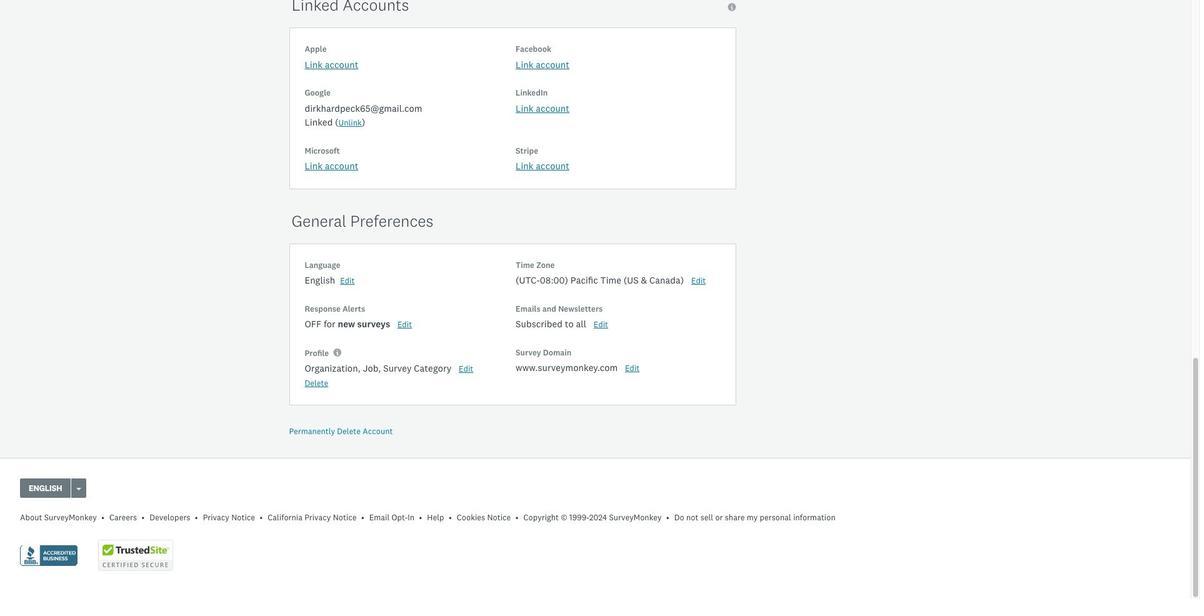 Task type: locate. For each thing, give the bounding box(es) containing it.
trustedsite helps keep you safe from identity theft, credit card fraud, spyware, spam, viruses and online scams image
[[98, 540, 173, 571]]



Task type: vqa. For each thing, say whether or not it's contained in the screenshot.
the right Products Icon
no



